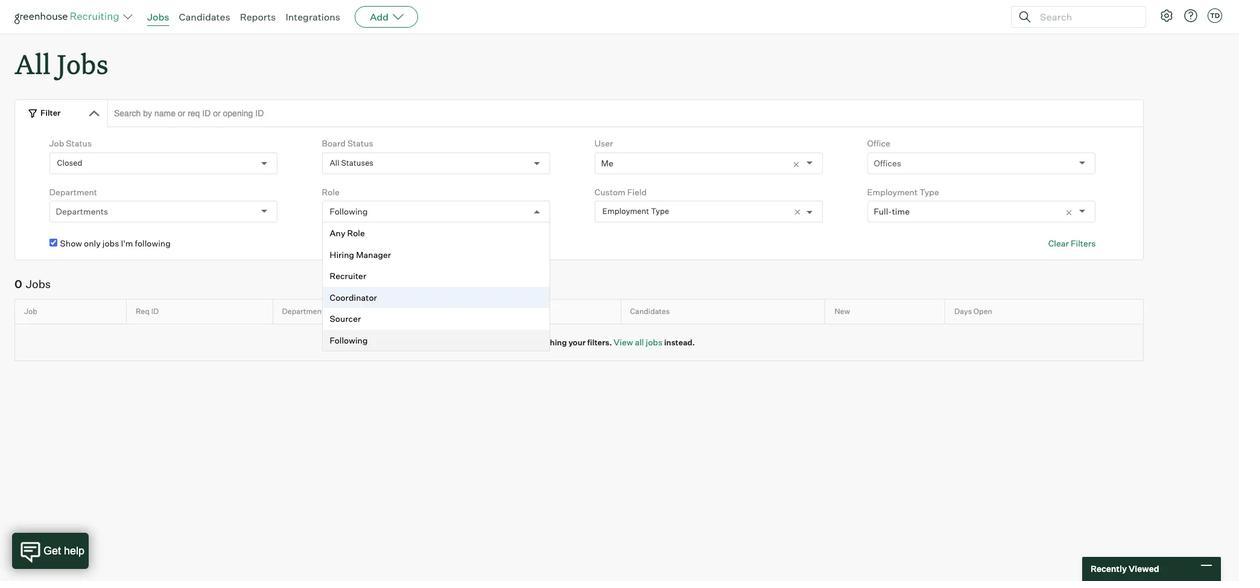 Task type: locate. For each thing, give the bounding box(es) containing it.
0 vertical spatial clear value element
[[792, 153, 807, 174]]

clear value element for user
[[792, 153, 807, 174]]

0 vertical spatial role
[[322, 187, 340, 197]]

no
[[502, 338, 511, 347]]

0 vertical spatial job
[[49, 138, 64, 149]]

employment
[[867, 187, 918, 197], [602, 207, 649, 216]]

employment up 'full-time' option
[[867, 187, 918, 197]]

show for show only template jobs
[[333, 238, 355, 249]]

recently
[[1091, 564, 1127, 575]]

role right any
[[347, 228, 365, 238]]

following down sourcer
[[330, 335, 368, 346]]

reports
[[240, 11, 276, 23]]

job
[[49, 138, 64, 149], [24, 307, 37, 316]]

1 horizontal spatial jobs
[[57, 46, 108, 81]]

0 horizontal spatial show
[[60, 238, 82, 249]]

jobs
[[102, 238, 119, 249], [412, 238, 429, 249], [646, 337, 663, 347], [513, 338, 529, 347]]

0 vertical spatial type
[[920, 187, 939, 197]]

req
[[136, 307, 150, 316]]

department
[[49, 187, 97, 197], [282, 307, 324, 316]]

employment type up time
[[867, 187, 939, 197]]

jobs left i'm
[[102, 238, 119, 249]]

all
[[635, 337, 644, 347]]

type
[[920, 187, 939, 197], [651, 207, 669, 216]]

1 horizontal spatial all
[[330, 158, 339, 168]]

jobs right 0
[[26, 277, 51, 291]]

1 horizontal spatial office
[[867, 138, 890, 149]]

candidates
[[179, 11, 230, 23], [630, 307, 670, 316]]

matching
[[531, 338, 567, 347]]

status
[[66, 138, 92, 149], [347, 138, 373, 149]]

0 horizontal spatial jobs
[[26, 277, 51, 291]]

job down 0 jobs
[[24, 307, 37, 316]]

recently viewed
[[1091, 564, 1159, 575]]

only up hiring manager at the left top of page
[[357, 238, 373, 249]]

new
[[835, 307, 850, 316]]

full-
[[874, 206, 892, 217]]

show
[[60, 238, 82, 249], [333, 238, 355, 249]]

time
[[892, 206, 910, 217]]

status up statuses
[[347, 138, 373, 149]]

Search by name or req ID or opening ID text field
[[107, 100, 1144, 127]]

candidates up 'all'
[[630, 307, 670, 316]]

days
[[955, 307, 972, 316]]

all
[[14, 46, 51, 81], [330, 158, 339, 168]]

office
[[867, 138, 890, 149], [493, 307, 514, 316]]

only for template
[[357, 238, 373, 249]]

0 jobs
[[14, 277, 51, 291]]

status for board status
[[347, 138, 373, 149]]

0 horizontal spatial only
[[84, 238, 101, 249]]

show right 'show only jobs i'm following' checkbox at left top
[[60, 238, 82, 249]]

0 horizontal spatial type
[[651, 207, 669, 216]]

1 horizontal spatial only
[[357, 238, 373, 249]]

integrations link
[[286, 11, 340, 23]]

0 horizontal spatial clear value element
[[792, 153, 807, 174]]

req id
[[136, 307, 159, 316]]

0 vertical spatial office
[[867, 138, 890, 149]]

1 vertical spatial clear value element
[[1065, 202, 1080, 222]]

0 vertical spatial all
[[14, 46, 51, 81]]

all up the filter on the left
[[14, 46, 51, 81]]

show for show only jobs i'm following
[[60, 238, 82, 249]]

jobs down greenhouse recruiting image
[[57, 46, 108, 81]]

1 horizontal spatial employment
[[867, 187, 918, 197]]

0 vertical spatial jobs
[[147, 11, 169, 23]]

clear value element
[[792, 153, 807, 174], [1065, 202, 1080, 222]]

job up closed
[[49, 138, 64, 149]]

office up offices
[[867, 138, 890, 149]]

1 horizontal spatial clear value element
[[1065, 202, 1080, 222]]

1 status from the left
[[66, 138, 92, 149]]

instead.
[[664, 338, 695, 347]]

department up departments
[[49, 187, 97, 197]]

1 vertical spatial candidates
[[630, 307, 670, 316]]

0 horizontal spatial department
[[49, 187, 97, 197]]

custom field
[[595, 187, 647, 197]]

employment down "custom field"
[[602, 207, 649, 216]]

1 vertical spatial department
[[282, 307, 324, 316]]

1 vertical spatial all
[[330, 158, 339, 168]]

full-time option
[[874, 206, 910, 217]]

1 vertical spatial jobs
[[57, 46, 108, 81]]

1 vertical spatial type
[[651, 207, 669, 216]]

clear filters link
[[1048, 238, 1096, 250]]

jobs right no
[[513, 338, 529, 347]]

only for jobs
[[84, 238, 101, 249]]

clear value image
[[792, 160, 801, 169]]

0 horizontal spatial role
[[322, 187, 340, 197]]

clear value image
[[1065, 209, 1074, 217]]

1 vertical spatial role
[[347, 228, 365, 238]]

1 vertical spatial following
[[330, 335, 368, 346]]

hiring
[[330, 250, 354, 260]]

employment type down field
[[602, 207, 669, 216]]

candidates link
[[179, 11, 230, 23]]

2 show from the left
[[333, 238, 355, 249]]

show up hiring
[[333, 238, 355, 249]]

manager
[[356, 250, 391, 260]]

jobs for all jobs
[[57, 46, 108, 81]]

0 horizontal spatial employment type
[[602, 207, 669, 216]]

filter
[[40, 108, 61, 118]]

employment type
[[867, 187, 939, 197], [602, 207, 669, 216]]

0 vertical spatial following
[[330, 207, 368, 217]]

following
[[330, 207, 368, 217], [330, 335, 368, 346]]

0 horizontal spatial candidates
[[179, 11, 230, 23]]

1 vertical spatial office
[[493, 307, 514, 316]]

1 show from the left
[[60, 238, 82, 249]]

role down all statuses
[[322, 187, 340, 197]]

clear filters
[[1048, 238, 1096, 249]]

0
[[14, 277, 22, 291]]

td button
[[1205, 6, 1225, 25]]

0 vertical spatial department
[[49, 187, 97, 197]]

0 horizontal spatial job
[[24, 307, 37, 316]]

2 horizontal spatial jobs
[[147, 11, 169, 23]]

jobs for 0 jobs
[[26, 277, 51, 291]]

department left sourcer
[[282, 307, 324, 316]]

1 vertical spatial job
[[24, 307, 37, 316]]

hiring manager
[[330, 250, 391, 260]]

all statuses
[[330, 158, 374, 168]]

1 horizontal spatial type
[[920, 187, 939, 197]]

jobs
[[147, 11, 169, 23], [57, 46, 108, 81], [26, 277, 51, 291]]

1 horizontal spatial job
[[49, 138, 64, 149]]

1 horizontal spatial show
[[333, 238, 355, 249]]

1 horizontal spatial status
[[347, 138, 373, 149]]

jobs left 'candidates' link
[[147, 11, 169, 23]]

only
[[84, 238, 101, 249], [357, 238, 373, 249]]

jobs link
[[147, 11, 169, 23]]

all down board
[[330, 158, 339, 168]]

only down departments
[[84, 238, 101, 249]]

Show only jobs I'm following checkbox
[[49, 239, 57, 247]]

i'm
[[121, 238, 133, 249]]

2 status from the left
[[347, 138, 373, 149]]

me
[[601, 158, 614, 168]]

add
[[370, 11, 389, 23]]

0 vertical spatial employment type
[[867, 187, 939, 197]]

job status
[[49, 138, 92, 149]]

following up 'any role'
[[330, 207, 368, 217]]

1 following from the top
[[330, 207, 368, 217]]

job for job status
[[49, 138, 64, 149]]

status up closed
[[66, 138, 92, 149]]

coordinator
[[330, 292, 377, 303]]

full-time
[[874, 206, 910, 217]]

candidates right jobs link
[[179, 11, 230, 23]]

2 vertical spatial jobs
[[26, 277, 51, 291]]

role
[[322, 187, 340, 197], [347, 228, 365, 238]]

0 horizontal spatial status
[[66, 138, 92, 149]]

1 horizontal spatial candidates
[[630, 307, 670, 316]]

office up no
[[493, 307, 514, 316]]

job for job
[[24, 307, 37, 316]]

1 vertical spatial employment
[[602, 207, 649, 216]]

2 only from the left
[[357, 238, 373, 249]]

0 horizontal spatial all
[[14, 46, 51, 81]]

td button
[[1208, 8, 1222, 23]]

id
[[151, 307, 159, 316]]

1 only from the left
[[84, 238, 101, 249]]



Task type: vqa. For each thing, say whether or not it's contained in the screenshot.
Req ID
yes



Task type: describe. For each thing, give the bounding box(es) containing it.
greenhouse recruiting image
[[14, 10, 123, 24]]

integrations
[[286, 11, 340, 23]]

custom
[[595, 187, 626, 197]]

add button
[[355, 6, 418, 28]]

recruiter
[[330, 271, 366, 281]]

closed
[[57, 158, 82, 168]]

days open
[[955, 307, 992, 316]]

0 horizontal spatial employment
[[602, 207, 649, 216]]

0 horizontal spatial office
[[493, 307, 514, 316]]

view
[[614, 337, 633, 347]]

there are no jobs matching your filters. view all jobs instead.
[[463, 337, 695, 347]]

1 horizontal spatial employment type
[[867, 187, 939, 197]]

filters.
[[587, 338, 612, 347]]

there
[[463, 338, 486, 347]]

2 following from the top
[[330, 335, 368, 346]]

filters
[[1071, 238, 1096, 249]]

statuses
[[341, 158, 374, 168]]

open
[[974, 307, 992, 316]]

me option
[[601, 158, 614, 168]]

configure image
[[1160, 8, 1174, 23]]

board status
[[322, 138, 373, 149]]

are
[[488, 338, 500, 347]]

your
[[569, 338, 586, 347]]

clear value element for employment type
[[1065, 202, 1080, 222]]

field
[[627, 187, 647, 197]]

td
[[1210, 11, 1220, 20]]

view all jobs link
[[614, 337, 663, 347]]

clear
[[1048, 238, 1069, 249]]

board
[[322, 138, 346, 149]]

template
[[375, 238, 411, 249]]

sourcer
[[330, 314, 361, 324]]

1 vertical spatial employment type
[[602, 207, 669, 216]]

any role
[[330, 228, 365, 238]]

departments
[[56, 206, 108, 217]]

show only template jobs
[[333, 238, 429, 249]]

all for all statuses
[[330, 158, 339, 168]]

show only jobs i'm following
[[60, 238, 171, 249]]

jobs inside there are no jobs matching your filters. view all jobs instead.
[[513, 338, 529, 347]]

offices
[[874, 158, 901, 168]]

0 vertical spatial employment
[[867, 187, 918, 197]]

jobs right template
[[412, 238, 429, 249]]

Search text field
[[1037, 8, 1135, 26]]

status for job status
[[66, 138, 92, 149]]

reports link
[[240, 11, 276, 23]]

1 horizontal spatial department
[[282, 307, 324, 316]]

all jobs
[[14, 46, 108, 81]]

any
[[330, 228, 345, 238]]

user
[[595, 138, 613, 149]]

viewed
[[1129, 564, 1159, 575]]

jobs right 'all'
[[646, 337, 663, 347]]

following
[[135, 238, 171, 249]]

1 horizontal spatial role
[[347, 228, 365, 238]]

all for all jobs
[[14, 46, 51, 81]]

0 vertical spatial candidates
[[179, 11, 230, 23]]



